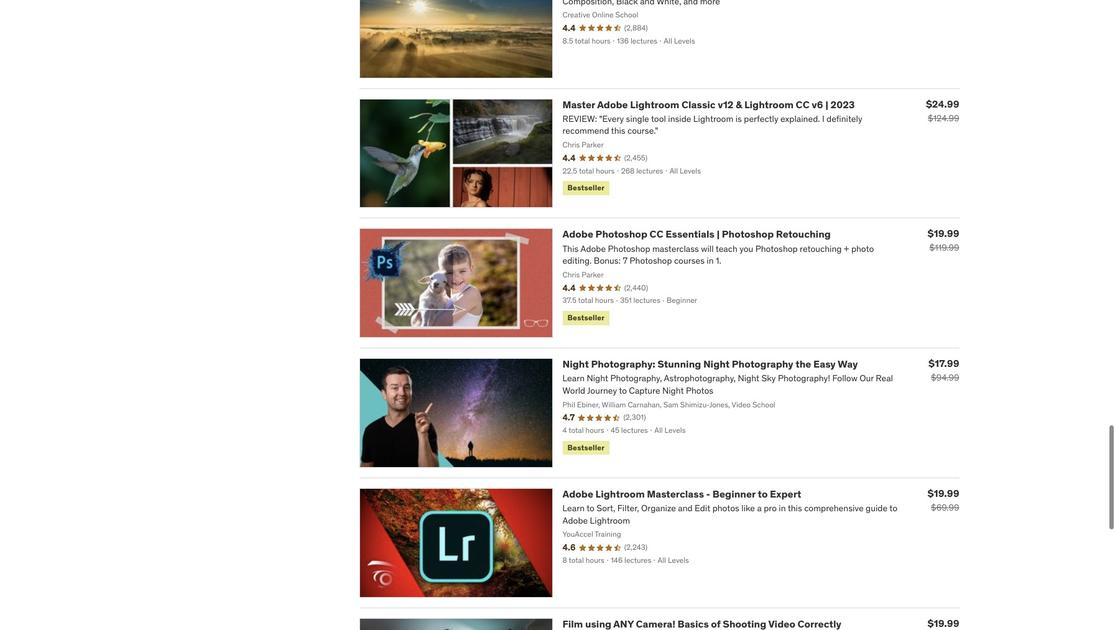 Task type: vqa. For each thing, say whether or not it's contained in the screenshot.


Task type: describe. For each thing, give the bounding box(es) containing it.
retouching
[[777, 228, 831, 241]]

the
[[796, 358, 812, 370]]

$17.99 $94.99
[[929, 357, 960, 384]]

$94.99
[[932, 372, 960, 384]]

2 photoshop from the left
[[722, 228, 774, 241]]

camera!
[[636, 618, 676, 630]]

expert
[[771, 488, 802, 500]]

$69.99
[[932, 502, 960, 513]]

master
[[563, 98, 596, 111]]

essentials
[[666, 228, 715, 241]]

any
[[614, 618, 634, 630]]

2 night from the left
[[704, 358, 730, 370]]

$124.99
[[929, 112, 960, 124]]

easy
[[814, 358, 836, 370]]

film using any camera! basics of shooting video correctly
[[563, 618, 842, 630]]

$19.99 $69.99
[[928, 487, 960, 513]]

1 vertical spatial cc
[[650, 228, 664, 241]]

1 photoshop from the left
[[596, 228, 648, 241]]

masterclass
[[647, 488, 705, 500]]

v6
[[812, 98, 824, 111]]

film using any camera! basics of shooting video correctly link
[[563, 618, 842, 630]]

shooting
[[723, 618, 767, 630]]

$19.99 $119.99
[[928, 227, 960, 254]]

v12
[[718, 98, 734, 111]]

0 horizontal spatial |
[[717, 228, 720, 241]]

1 night from the left
[[563, 358, 589, 370]]

photography:
[[591, 358, 656, 370]]

stunning
[[658, 358, 702, 370]]

classic
[[682, 98, 716, 111]]

of
[[712, 618, 721, 630]]

$19.99 for $19.99 $119.99
[[928, 227, 960, 240]]

adobe photoshop cc essentials | photoshop retouching link
[[563, 228, 831, 241]]



Task type: locate. For each thing, give the bounding box(es) containing it.
adobe lightroom masterclass - beginner to expert link
[[563, 488, 802, 500]]

way
[[838, 358, 859, 370]]

$24.99 $124.99
[[927, 97, 960, 124]]

adobe photoshop cc essentials | photoshop retouching
[[563, 228, 831, 241]]

basics
[[678, 618, 709, 630]]

master adobe lightroom classic v12 & lightroom cc v6 | 2023
[[563, 98, 855, 111]]

film
[[563, 618, 583, 630]]

0 vertical spatial |
[[826, 98, 829, 111]]

photography
[[732, 358, 794, 370]]

-
[[707, 488, 711, 500]]

cc left v6
[[796, 98, 810, 111]]

2 $19.99 from the top
[[928, 487, 960, 500]]

night left photography:
[[563, 358, 589, 370]]

night
[[563, 358, 589, 370], [704, 358, 730, 370]]

0 horizontal spatial night
[[563, 358, 589, 370]]

$19.99
[[928, 227, 960, 240], [928, 487, 960, 500], [928, 617, 960, 630]]

lightroom
[[631, 98, 680, 111], [745, 98, 794, 111], [596, 488, 645, 500]]

| right essentials
[[717, 228, 720, 241]]

1 horizontal spatial photoshop
[[722, 228, 774, 241]]

master adobe lightroom classic v12 & lightroom cc v6 | 2023 link
[[563, 98, 855, 111]]

0 vertical spatial $19.99
[[928, 227, 960, 240]]

$19.99 for $19.99
[[928, 617, 960, 630]]

$17.99
[[929, 357, 960, 370]]

adobe for lightroom
[[563, 488, 594, 500]]

$24.99
[[927, 97, 960, 110]]

night right stunning
[[704, 358, 730, 370]]

night photography: stunning night photography the easy way
[[563, 358, 859, 370]]

2 vertical spatial $19.99
[[928, 617, 960, 630]]

adobe for photoshop
[[563, 228, 594, 241]]

adobe lightroom masterclass - beginner to expert
[[563, 488, 802, 500]]

beginner
[[713, 488, 756, 500]]

1 horizontal spatial |
[[826, 98, 829, 111]]

| right v6
[[826, 98, 829, 111]]

0 horizontal spatial cc
[[650, 228, 664, 241]]

lightroom right &
[[745, 98, 794, 111]]

$19.99 for $19.99 $69.99
[[928, 487, 960, 500]]

2 vertical spatial adobe
[[563, 488, 594, 500]]

&
[[736, 98, 743, 111]]

1 vertical spatial |
[[717, 228, 720, 241]]

using
[[586, 618, 612, 630]]

2023
[[831, 98, 855, 111]]

$119.99
[[930, 242, 960, 254]]

photoshop
[[596, 228, 648, 241], [722, 228, 774, 241]]

adobe
[[598, 98, 628, 111], [563, 228, 594, 241], [563, 488, 594, 500]]

3 $19.99 from the top
[[928, 617, 960, 630]]

correctly
[[798, 618, 842, 630]]

1 $19.99 from the top
[[928, 227, 960, 240]]

0 vertical spatial cc
[[796, 98, 810, 111]]

cc
[[796, 98, 810, 111], [650, 228, 664, 241]]

0 vertical spatial adobe
[[598, 98, 628, 111]]

1 vertical spatial $19.99
[[928, 487, 960, 500]]

video
[[769, 618, 796, 630]]

to
[[758, 488, 768, 500]]

1 horizontal spatial cc
[[796, 98, 810, 111]]

1 horizontal spatial night
[[704, 358, 730, 370]]

lightroom left masterclass
[[596, 488, 645, 500]]

night photography: stunning night photography the easy way link
[[563, 358, 859, 370]]

lightroom left classic
[[631, 98, 680, 111]]

|
[[826, 98, 829, 111], [717, 228, 720, 241]]

1 vertical spatial adobe
[[563, 228, 594, 241]]

0 horizontal spatial photoshop
[[596, 228, 648, 241]]

cc left essentials
[[650, 228, 664, 241]]



